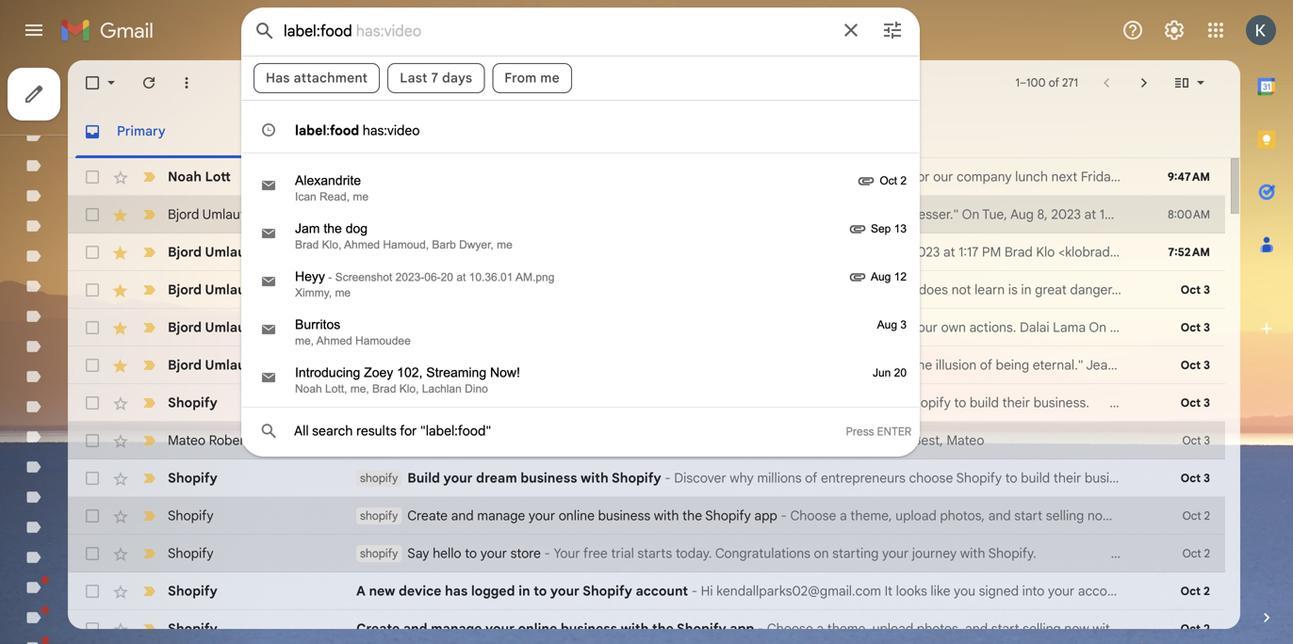 Task type: describe. For each thing, give the bounding box(es) containing it.
0 vertical spatial up
[[656, 244, 672, 261]]

9:47 am
[[1168, 170, 1210, 184]]

0 horizontal spatial millions
[[706, 395, 750, 411]]

to down store
[[534, 583, 547, 600]]

aug 3
[[877, 319, 907, 331]]

noah lott, me, brad klo, lachlan dino
[[295, 383, 488, 395]]

pastries
[[356, 433, 404, 449]]

oct for 12th row from the top of the main content containing primary
[[1180, 585, 1201, 599]]

- left am.png
[[496, 282, 502, 298]]

1 vertical spatial start
[[991, 621, 1019, 638]]

jam the dog
[[295, 221, 368, 236]]

wrote:
[[1208, 244, 1246, 261]]

tomorrow.
[[849, 433, 909, 449]]

0 horizontal spatial klo,
[[322, 238, 342, 251]]

re: for re: reminder: fun hat gathering
[[356, 320, 377, 336]]

0 horizontal spatial a
[[817, 621, 824, 638]]

search refinement toolbar list box
[[242, 56, 919, 100]]

29,
[[1257, 282, 1275, 298]]

1 vertical spatial build
[[407, 470, 440, 487]]

oct for tenth row
[[1182, 509, 1201, 524]]

ahmed inside brad klo, ahmed hamoud, barb dwyer, me element
[[344, 238, 380, 251]]

9,
[[896, 244, 907, 261]]

ximmy,
[[295, 287, 332, 299]]

bjord umlaut for re: aunt tina - i love california, i practically grew up in phoenix. dan quayle on wed, aug 9, 2023 at 1:17 pm brad klo <klobrad84@gmail.com> wrote:
[[168, 244, 251, 261]]

it
[[750, 206, 758, 223]]

oct 3 for build your dream business with shopify
[[1181, 396, 1210, 410]]

2 he from the left
[[808, 282, 824, 298]]

1 vertical spatial millions
[[757, 470, 802, 487]]

<kendall
[[1244, 206, 1293, 223]]

"life
[[655, 357, 682, 374]]

bjord umlaut for re: music suggestion - hey ben, he who learns but does not think, is lost! he who thinks but does not learn is in great danger. confucius on tue, aug 29, 20
[[168, 282, 251, 298]]

baguettes
[[434, 206, 494, 223]]

0 vertical spatial hey
[[506, 282, 529, 298]]

refresh image
[[139, 74, 158, 92]]

support image
[[1122, 19, 1144, 41]]

confucius
[[1118, 282, 1178, 298]]

build your dream business with shopify - discover why millions of entrepreneurs choose shopify to build their business. ﻿͏ ﻿͏ ﻿͏ ﻿͏ ﻿͏ ﻿͏ ﻿͏ ﻿͏ ﻿͏ ﻿͏ ﻿͏ ﻿͏ ﻿͏ ﻿͏ ﻿͏ ﻿͏ ﻿͏ ﻿͏ ﻿͏ ﻿͏ ﻿͏ ﻿͏ ﻿͏ ﻿͏ ﻿͏ ﻿͏ ﻿͏ ﻿͏ ﻿͏ ﻿͏ ﻿͏ ﻿͏ ﻿͏ ﻿͏ ﻿͏ ﻿͏ ﻿͏ ﻿͏ ﻿͏ ﻿͏ ﻿͏
[[356, 395, 1228, 411]]

me down menu
[[353, 190, 369, 203]]

0 vertical spatial choose
[[790, 508, 836, 524]]

on left wed,
[[816, 244, 833, 261]]

1 vertical spatial now
[[1064, 621, 1089, 638]]

zoey
[[364, 366, 393, 380]]

1 horizontal spatial a
[[840, 508, 847, 524]]

on down 7:52 am
[[1182, 282, 1199, 298]]

me, ahmed hamoudee
[[295, 335, 411, 347]]

oct for row containing mateo roberts
[[1182, 434, 1201, 448]]

toggle split pane mode image
[[1172, 74, 1191, 92]]

- down congratulations
[[758, 621, 764, 638]]

business down a new device has logged in to your shopify account -
[[561, 621, 617, 638]]

congratulations
[[715, 546, 810, 562]]

if
[[578, 433, 586, 449]]

aug 12, 2023, 11:00 am element
[[871, 270, 907, 284]]

3 for seventh row from the bottom
[[1204, 396, 1210, 410]]

0 vertical spatial has
[[686, 357, 707, 374]]

menu for company lunch link
[[356, 168, 1122, 187]]

dan
[[744, 244, 768, 261]]

1 horizontal spatial build
[[1021, 470, 1050, 487]]

for right need
[[413, 206, 430, 223]]

list box containing label
[[242, 107, 919, 442]]

0 vertical spatial start
[[1014, 508, 1043, 524]]

"do not burn the candle at both ends as it leads to the life of a hairdresser." on tue, aug 8, 2023 at 10:00 am kendall parks <kendall
[[507, 206, 1293, 223]]

now!
[[490, 366, 520, 380]]

7:52 am
[[1168, 246, 1210, 260]]

1 vertical spatial ahmed
[[316, 335, 352, 347]]

ends
[[701, 206, 730, 223]]

aunt
[[380, 244, 410, 261]]

- left the hi
[[408, 433, 414, 449]]

grew
[[623, 244, 653, 261]]

1 vertical spatial up
[[657, 433, 673, 449]]

all search results for "label:food"
[[294, 423, 491, 440]]

fun
[[449, 320, 472, 336]]

3 for row containing mateo roberts
[[1204, 434, 1210, 448]]

7 row from the top
[[68, 385, 1228, 422]]

0 horizontal spatial brad
[[295, 238, 319, 251]]

noah lott, me, brad klo, lachlan dino element
[[295, 383, 845, 396]]

2 horizontal spatial not
[[952, 282, 971, 298]]

ican
[[295, 190, 316, 203]]

1 vertical spatial entrepreneurs
[[821, 470, 906, 487]]

search mail image
[[248, 14, 282, 48]]

me inside list box
[[540, 70, 560, 86]]

0 vertical spatial kendall,
[[457, 357, 504, 374]]

store
[[510, 546, 541, 562]]

noah for noah lott
[[168, 169, 202, 185]]

re: for re: tulips - hey kendall, always remember that - "life has no meaning the moment you lose the illusion of being eternal." jean-paul sartre cheers, bjord on 
[[356, 357, 377, 374]]

oct inside list box
[[880, 174, 897, 187]]

10.36.01
[[469, 271, 513, 284]]

- right account
[[691, 583, 697, 600]]

for right pastries
[[751, 433, 768, 449]]

- left your
[[544, 546, 550, 562]]

noah for noah lott, me, brad klo, lachlan dino
[[295, 383, 322, 395]]

- right tulips at left
[[421, 357, 427, 374]]

0 vertical spatial me,
[[295, 335, 314, 347]]

oct for 11th row from the top of the main content containing primary
[[1182, 547, 1201, 561]]

heyy - screenshot 2023-06-20 at 10.36.01 am.png
[[295, 270, 555, 284]]

7
[[431, 70, 439, 86]]

0 vertical spatial build
[[970, 395, 999, 411]]

0 horizontal spatial tue,
[[982, 206, 1007, 223]]

1 he from the left
[[562, 282, 579, 298]]

12
[[894, 270, 907, 283]]

0 vertical spatial selling
[[1046, 508, 1084, 524]]

to right hello
[[465, 546, 477, 562]]

1 is from the left
[[766, 282, 776, 298]]

1 vertical spatial business.
[[1085, 470, 1141, 487]]

read,
[[320, 190, 350, 203]]

great
[[1035, 282, 1067, 298]]

being
[[996, 357, 1029, 374]]

tab list inside main content
[[68, 106, 1240, 158]]

re: reminder: fun hat gathering link
[[356, 319, 1122, 337]]

1 horizontal spatial you
[[859, 357, 881, 374]]

0 vertical spatial business.
[[1034, 395, 1089, 411]]

sep 13, 2023, 12:10 pm element
[[871, 222, 907, 236]]

bjord for re: need for baguettes
[[168, 206, 199, 223]]

am.png
[[516, 271, 555, 284]]

that
[[617, 357, 642, 374]]

aug left 9,
[[869, 244, 893, 261]]

oct 2 for say hello to your store
[[1182, 547, 1210, 561]]

your down "label:food"
[[443, 470, 473, 487]]

me right dwyer,
[[497, 238, 512, 251]]

moment
[[807, 357, 856, 374]]

thinks
[[856, 282, 892, 298]]

oct for 10th row from the bottom of the main content containing primary
[[1181, 283, 1201, 297]]

at left both
[[654, 206, 666, 223]]

more image
[[177, 74, 196, 92]]

journey
[[912, 546, 957, 562]]

1 vertical spatial has
[[445, 583, 468, 600]]

for left the hi
[[400, 423, 417, 440]]

2 does from the left
[[919, 282, 948, 298]]

to up shopify.
[[1005, 470, 1017, 487]]

main content containing primary
[[68, 60, 1293, 645]]

3 row from the top
[[68, 234, 1249, 271]]

1 horizontal spatial tue,
[[1202, 282, 1227, 298]]

barb
[[432, 238, 456, 251]]

0 vertical spatial create
[[407, 508, 448, 524]]

bjord umlaut for re: tulips - hey kendall, always remember that - "life has no meaning the moment you lose the illusion of being eternal." jean-paul sartre cheers, bjord on 
[[168, 357, 251, 374]]

on right cheers,
[[1274, 357, 1292, 374]]

1 horizontal spatial klo,
[[399, 383, 419, 395]]

shopify for create and manage your online business with the shopify app
[[360, 509, 398, 524]]

am
[[1137, 206, 1157, 223]]

starts
[[637, 546, 672, 562]]

menu for company lunch
[[356, 169, 524, 185]]

from
[[504, 70, 537, 86]]

suggestion
[[421, 282, 493, 298]]

oct for 9th row from the bottom of the main content containing primary
[[1181, 321, 1201, 335]]

0 horizontal spatial online
[[518, 621, 557, 638]]

your
[[554, 546, 580, 562]]

6 row from the top
[[68, 347, 1293, 385]]

streaming
[[426, 366, 486, 380]]

8,
[[1037, 206, 1048, 223]]

your down logged
[[485, 621, 515, 638]]

3 for 10th row from the bottom of the main content containing primary
[[1204, 283, 1210, 297]]

label : food has:video
[[295, 123, 420, 139]]

1 vertical spatial theme,
[[827, 621, 869, 638]]

jun 20, 2023, 10:46 am element
[[873, 367, 907, 380]]

at left 1:17
[[943, 244, 955, 261]]

alexandrite
[[295, 173, 361, 188]]

your up store
[[529, 508, 555, 524]]

menu
[[356, 169, 392, 185]]

4 row from the top
[[68, 271, 1293, 309]]

business down now!
[[469, 395, 526, 411]]

jean-
[[1086, 357, 1121, 374]]

1 horizontal spatial in
[[675, 244, 686, 261]]

1 bjord umlaut from the top
[[168, 206, 245, 223]]

2 row from the top
[[68, 196, 1293, 234]]

- down that
[[614, 395, 620, 411]]

lott
[[205, 169, 231, 185]]

oct 2 inside list box
[[880, 174, 907, 187]]

re: for re: aunt tina - i love california, i practically grew up in phoenix. dan quayle on wed, aug 9, 2023 at 1:17 pm brad klo <klobrad84@gmail.com> wrote:
[[356, 244, 377, 261]]

has:video
[[363, 123, 420, 139]]

2 for -
[[1204, 585, 1210, 599]]

brad klo, ahmed hamoud, barb dwyer, me element
[[295, 238, 845, 252]]

0 vertical spatial a
[[873, 206, 880, 223]]

1 horizontal spatial their
[[1053, 470, 1081, 487]]

the inside search box
[[324, 221, 342, 236]]

umlaut for re: music suggestion - hey ben, he who learns but does not think, is lost! he who thinks but does not learn is in great danger. confucius on tue, aug 29, 20
[[205, 282, 251, 298]]

0 vertical spatial entrepreneurs
[[770, 395, 854, 411]]

1 horizontal spatial not
[[707, 282, 727, 298]]

aug down thinks
[[877, 319, 897, 331]]

parks
[[1208, 206, 1241, 223]]

none search field containing has attachment
[[241, 8, 920, 457]]

to right leads
[[797, 206, 809, 223]]

hat
[[476, 320, 498, 336]]

oct 2 for -
[[1180, 585, 1210, 599]]

on
[[814, 546, 829, 562]]

0 vertical spatial build
[[356, 395, 389, 411]]

2 horizontal spatial 20
[[1278, 282, 1293, 298]]

13
[[894, 222, 907, 235]]

clear search image
[[832, 11, 870, 49]]

- right tina
[[444, 244, 450, 261]]

press
[[846, 425, 874, 439]]

0 vertical spatial theme,
[[850, 508, 892, 524]]

2 but from the left
[[895, 282, 915, 298]]

jam
[[295, 221, 320, 236]]

<klobrad84@gmail.com>
[[1058, 244, 1205, 261]]

oct 3 for re: reminder: fun hat gathering
[[1181, 321, 1210, 335]]

to down illusion
[[954, 395, 966, 411]]

see
[[553, 433, 574, 449]]

aug 3, 2023, 6:00 pm element
[[877, 319, 907, 332]]

on up 1:17
[[962, 206, 980, 223]]

0 horizontal spatial 2023
[[910, 244, 940, 261]]

to left see
[[537, 433, 550, 449]]

business down see
[[521, 470, 577, 487]]

re: reminder: fun hat gathering
[[356, 320, 566, 336]]

1 vertical spatial selling
[[1023, 621, 1061, 638]]

last 7 days
[[400, 70, 472, 86]]

for
[[395, 169, 416, 185]]

oct for 1st row from the bottom
[[1180, 623, 1201, 637]]

Search mail text field
[[284, 22, 828, 41]]

1 who from the left
[[582, 282, 607, 298]]

logged
[[471, 583, 515, 600]]

re: need for baguettes
[[356, 206, 494, 223]]

1 mateo from the left
[[168, 433, 206, 449]]

0 vertical spatial upload
[[896, 508, 937, 524]]

ximmy, me
[[295, 287, 351, 299]]

11 row from the top
[[68, 535, 1225, 573]]

promotions tab
[[306, 106, 544, 158]]

sep
[[871, 222, 891, 235]]

ben,
[[532, 282, 559, 298]]

1 vertical spatial you
[[589, 433, 611, 449]]

2 is from the left
[[1008, 282, 1018, 298]]

brad klo, ahmed hamoud, barb dwyer, me
[[295, 238, 512, 251]]

shopify say hello to your store - your free trial starts today. congratulations on starting your journey with shopify. ﻿͏ ﻿͏ ﻿͏ ﻿͏ ﻿͏ ﻿͏ ﻿͏ ﻿͏ ﻿͏ ﻿͏ ﻿͏ ﻿͏ ﻿͏ ﻿͏ ﻿͏ ﻿͏ ﻿͏ ﻿͏ ﻿͏ ﻿͏ ﻿͏ ﻿͏ ﻿͏ ﻿͏ ﻿͏ ﻿͏ ﻿͏ ﻿͏ ﻿͏ ﻿͏ ͏‌ ͏‌ ͏‌ ͏‌ ͏‌ ͏‌ ͏‌ ͏‌ ͏‌
[[360, 546, 1168, 562]]

your left journey at bottom right
[[882, 546, 909, 562]]

danger.
[[1070, 282, 1115, 298]]

oct for seventh row from the bottom
[[1181, 396, 1201, 410]]

klo
[[1036, 244, 1055, 261]]

0 vertical spatial online
[[559, 508, 595, 524]]

0 vertical spatial manage
[[477, 508, 525, 524]]

jun 20
[[873, 367, 907, 379]]

image.png image for alexandrite
[[857, 171, 877, 186]]

me down screenshot at the top of the page
[[335, 287, 351, 299]]

older image
[[1135, 74, 1154, 92]]

at inside "heyy - screenshot 2023-06-20 at 10.36.01 am.png"
[[456, 271, 466, 284]]

0 vertical spatial now
[[1087, 508, 1112, 524]]



Task type: vqa. For each thing, say whether or not it's contained in the screenshot.


Task type: locate. For each thing, give the bounding box(es) containing it.
0 horizontal spatial i
[[453, 244, 457, 261]]

theme,
[[850, 508, 892, 524], [827, 621, 869, 638]]

3 re: from the top
[[356, 282, 377, 298]]

row
[[68, 158, 1225, 196], [68, 196, 1293, 234], [68, 234, 1249, 271], [68, 271, 1293, 309], [68, 309, 1225, 347], [68, 347, 1293, 385], [68, 385, 1228, 422], [68, 422, 1225, 460], [68, 460, 1279, 498], [68, 498, 1293, 535], [68, 535, 1225, 573], [68, 573, 1225, 611], [68, 611, 1293, 645]]

1 vertical spatial noah
[[295, 383, 322, 395]]

1 horizontal spatial he
[[808, 282, 824, 298]]

create down new
[[356, 621, 400, 638]]

2 vertical spatial in
[[518, 583, 530, 600]]

choose
[[790, 508, 836, 524], [767, 621, 813, 638]]

up right 'picked'
[[657, 433, 673, 449]]

choose down shopify build your dream business with shopify - discover why millions of entrepreneurs choose shopify to build their business. ﻿͏ ﻿͏ ﻿͏ ﻿͏ ﻿͏ ﻿͏ ﻿͏ ﻿͏ ﻿͏ ﻿͏ ﻿͏ ﻿͏ ﻿͏ ﻿͏ ﻿͏ ﻿͏ ﻿͏ ﻿͏ ﻿͏ ﻿͏ ﻿͏ ﻿͏ ﻿͏ ﻿͏ ﻿͏ ﻿͏ ﻿͏ ﻿͏ ﻿͏ ﻿͏ ﻿͏ ﻿͏ ﻿͏ ﻿͏ ﻿͏ ﻿͏ ﻿͏ ﻿͏ ﻿͏ ﻿͏ ﻿͏
[[790, 508, 836, 524]]

2 mateo from the left
[[947, 433, 984, 449]]

1 vertical spatial kendall,
[[433, 433, 480, 449]]

1 re: from the top
[[356, 206, 375, 223]]

bjord for re: reminder: fun hat gathering
[[168, 320, 202, 336]]

mateo right best,
[[947, 433, 984, 449]]

i for love
[[453, 244, 457, 261]]

who left learns
[[582, 282, 607, 298]]

image.png image left sep
[[848, 219, 868, 234]]

dino
[[465, 383, 488, 395]]

0 horizontal spatial choose
[[858, 395, 902, 411]]

1 vertical spatial photos,
[[917, 621, 962, 638]]

tab list
[[1240, 60, 1293, 577], [68, 106, 1240, 158]]

1 horizontal spatial 2023
[[1051, 206, 1081, 223]]

1 horizontal spatial brad
[[372, 383, 396, 395]]

1 vertical spatial choose
[[767, 621, 813, 638]]

gmail image
[[60, 11, 163, 49]]

shopify for build your dream business with shopify
[[360, 472, 398, 486]]

hey up lachlan
[[430, 357, 454, 374]]

20 right 29,
[[1278, 282, 1293, 298]]

- inside "heyy - screenshot 2023-06-20 at 10.36.01 am.png"
[[328, 271, 332, 284]]

1 horizontal spatial online
[[559, 508, 595, 524]]

your down introducing zoey 102, streaming now!
[[392, 395, 422, 411]]

0 vertical spatial image.png image
[[857, 171, 877, 186]]

hairdresser."
[[883, 206, 959, 223]]

2 re: from the top
[[356, 244, 377, 261]]

i for wanted
[[483, 433, 487, 449]]

free
[[583, 546, 608, 562]]

is
[[766, 282, 776, 298], [1008, 282, 1018, 298]]

i left wanted
[[483, 433, 487, 449]]

row down starts
[[68, 573, 1225, 611]]

you right if
[[589, 433, 611, 449]]

who left thinks
[[827, 282, 853, 298]]

4 re: from the top
[[356, 320, 377, 336]]

online down a new device has logged in to your shopify account -
[[518, 621, 557, 638]]

1 vertical spatial manage
[[431, 621, 482, 638]]

pastries - hi kendall, i wanted to see if you picked up the pastries for the wedding tomorrow. best, mateo
[[356, 433, 984, 449]]

hi
[[417, 433, 429, 449]]

0 vertical spatial photos,
[[940, 508, 985, 524]]

None search field
[[241, 8, 920, 457]]

list box
[[242, 107, 919, 442]]

business
[[469, 395, 526, 411], [521, 470, 577, 487], [598, 508, 651, 524], [561, 621, 617, 638]]

oct 3 for re: music suggestion
[[1181, 283, 1210, 297]]

why up pastries - hi kendall, i wanted to see if you picked up the pastries for the wedding tomorrow. best, mateo
[[679, 395, 703, 411]]

start
[[1014, 508, 1043, 524], [991, 621, 1019, 638]]

1 vertical spatial me,
[[350, 383, 369, 395]]

2 who from the left
[[827, 282, 853, 298]]

0 horizontal spatial not
[[533, 206, 553, 223]]

hey left the ben, on the top left
[[506, 282, 529, 298]]

but
[[650, 282, 671, 298], [895, 282, 915, 298]]

online up your
[[559, 508, 595, 524]]

0 vertical spatial ͏
[[1290, 508, 1293, 524]]

0 horizontal spatial has
[[445, 583, 468, 600]]

row down the phoenix.
[[68, 271, 1293, 309]]

up right grew
[[656, 244, 672, 261]]

music
[[380, 282, 418, 298]]

2 for create and manage your online business with the shopify app
[[1204, 509, 1210, 524]]

dream up "label:food"
[[425, 395, 466, 411]]

wedding
[[794, 433, 845, 449]]

1 vertical spatial choose
[[909, 470, 953, 487]]

tab list right cheers,
[[1240, 60, 1293, 577]]

discover down pastries
[[674, 470, 726, 487]]

does
[[674, 282, 703, 298], [919, 282, 948, 298]]

1 horizontal spatial i
[[483, 433, 487, 449]]

12 row from the top
[[68, 573, 1225, 611]]

main menu image
[[23, 19, 45, 41]]

shopify inside shopify build your dream business with shopify - discover why millions of entrepreneurs choose shopify to build their business. ﻿͏ ﻿͏ ﻿͏ ﻿͏ ﻿͏ ﻿͏ ﻿͏ ﻿͏ ﻿͏ ﻿͏ ﻿͏ ﻿͏ ﻿͏ ﻿͏ ﻿͏ ﻿͏ ﻿͏ ﻿͏ ﻿͏ ﻿͏ ﻿͏ ﻿͏ ﻿͏ ﻿͏ ﻿͏ ﻿͏ ﻿͏ ﻿͏ ﻿͏ ﻿͏ ﻿͏ ﻿͏ ﻿͏ ﻿͏ ﻿͏ ﻿͏ ﻿͏ ﻿͏ ﻿͏ ﻿͏ ﻿͏
[[360, 472, 398, 486]]

starting
[[832, 546, 879, 562]]

noah
[[168, 169, 202, 185], [295, 383, 322, 395]]

0 horizontal spatial build
[[356, 395, 389, 411]]

build
[[970, 395, 999, 411], [1021, 470, 1050, 487]]

0 vertical spatial why
[[679, 395, 703, 411]]

1 horizontal spatial but
[[895, 282, 915, 298]]

1 horizontal spatial create
[[407, 508, 448, 524]]

3 inside list box
[[900, 319, 907, 331]]

0 vertical spatial dream
[[425, 395, 466, 411]]

:
[[326, 123, 330, 139]]

row containing noah lott
[[68, 158, 1225, 196]]

re: for re: need for baguettes
[[356, 206, 375, 223]]

10 row from the top
[[68, 498, 1293, 535]]

tue, up pm
[[982, 206, 1007, 223]]

1 vertical spatial klo,
[[399, 383, 419, 395]]

primary tab
[[68, 106, 304, 158]]

2023 right 8,
[[1051, 206, 1081, 223]]

lose
[[885, 357, 909, 374]]

i left love
[[453, 244, 457, 261]]

shopify
[[360, 472, 398, 486], [360, 509, 398, 524], [360, 547, 398, 561]]

oct
[[880, 174, 897, 187], [1181, 283, 1201, 297], [1181, 321, 1201, 335], [1181, 359, 1201, 373], [1181, 396, 1201, 410], [1182, 434, 1201, 448], [1181, 472, 1201, 486], [1182, 509, 1201, 524], [1182, 547, 1201, 561], [1180, 585, 1201, 599], [1180, 623, 1201, 637]]

choose down shopify say hello to your store - your free trial starts today. congratulations on starting your journey with shopify. ﻿͏ ﻿͏ ﻿͏ ﻿͏ ﻿͏ ﻿͏ ﻿͏ ﻿͏ ﻿͏ ﻿͏ ﻿͏ ﻿͏ ﻿͏ ﻿͏ ﻿͏ ﻿͏ ﻿͏ ﻿͏ ﻿͏ ﻿͏ ﻿͏ ﻿͏ ﻿͏ ﻿͏ ﻿͏ ﻿͏ ﻿͏ ﻿͏ ﻿͏ ﻿͏ ͏‌ ͏‌ ͏‌ ͏‌ ͏‌ ͏‌ ͏‌ ͏‌ ͏‌
[[767, 621, 813, 638]]

1 horizontal spatial is
[[1008, 282, 1018, 298]]

20 right the jun
[[894, 367, 907, 379]]

0 vertical spatial discover
[[623, 395, 675, 411]]

1 horizontal spatial 20
[[894, 367, 907, 379]]

build up results
[[356, 395, 389, 411]]

0 vertical spatial millions
[[706, 395, 750, 411]]

umlaut for re: aunt tina - i love california, i practically grew up in phoenix. dan quayle on wed, aug 9, 2023 at 1:17 pm brad klo <klobrad84@gmail.com> wrote:
[[205, 244, 251, 261]]

meaning
[[729, 357, 780, 374]]

oct 2, 2023, 11:01 am element
[[880, 174, 907, 188]]

1 horizontal spatial build
[[407, 470, 440, 487]]

1 horizontal spatial me,
[[350, 383, 369, 395]]

last
[[400, 70, 428, 86]]

0 horizontal spatial mateo
[[168, 433, 206, 449]]

not left learn
[[952, 282, 971, 298]]

2 horizontal spatial in
[[1021, 282, 1032, 298]]

0 horizontal spatial hey
[[430, 357, 454, 374]]

burritos
[[295, 318, 340, 332]]

row up candle
[[68, 158, 1225, 196]]

wed,
[[836, 244, 866, 261]]

1 vertical spatial discover
[[674, 470, 726, 487]]

tab list containing primary
[[68, 106, 1240, 158]]

shopify.
[[988, 546, 1037, 562]]

does down the phoenix.
[[674, 282, 703, 298]]

bjord for re: aunt tina
[[168, 244, 202, 261]]

life
[[835, 206, 853, 223]]

kendall, right the hi
[[433, 433, 480, 449]]

3 for ninth row
[[1204, 472, 1210, 486]]

manage up store
[[477, 508, 525, 524]]

hamoud,
[[383, 238, 429, 251]]

image.png image left "oct 2, 2023, 11:01 am" element on the top
[[857, 171, 877, 186]]

on
[[962, 206, 980, 223], [816, 244, 833, 261], [1182, 282, 1199, 298], [1274, 357, 1292, 374]]

row containing mateo roberts
[[68, 422, 1225, 460]]

1 vertical spatial their
[[1053, 470, 1081, 487]]

re: up screenshot at the top of the page
[[356, 244, 377, 261]]

you left lose
[[859, 357, 881, 374]]

re: music suggestion - hey ben, he who learns but does not think, is lost! he who thinks but does not learn is in great danger. confucius on tue, aug 29, 20
[[356, 282, 1293, 298]]

choose up press enter
[[858, 395, 902, 411]]

but right thinks
[[895, 282, 915, 298]]

build up shopify.
[[1021, 470, 1050, 487]]

5 re: from the top
[[356, 357, 377, 374]]

1 but from the left
[[650, 282, 671, 298]]

dream down wanted
[[476, 470, 517, 487]]

paul
[[1121, 357, 1147, 374]]

not
[[533, 206, 553, 223], [707, 282, 727, 298], [952, 282, 971, 298]]

photos,
[[940, 508, 985, 524], [917, 621, 962, 638]]

manage down device in the bottom of the page
[[431, 621, 482, 638]]

0 horizontal spatial noah
[[168, 169, 202, 185]]

upload
[[896, 508, 937, 524], [872, 621, 913, 638]]

1 does from the left
[[674, 282, 703, 298]]

has left no
[[686, 357, 707, 374]]

of right life
[[857, 206, 869, 223]]

is left "lost!"
[[766, 282, 776, 298]]

brad left klo
[[1005, 244, 1033, 261]]

the
[[587, 206, 607, 223], [812, 206, 832, 223], [324, 221, 342, 236], [784, 357, 804, 374], [912, 357, 932, 374], [676, 433, 696, 449], [771, 433, 791, 449], [682, 508, 702, 524], [1144, 508, 1164, 524], [652, 621, 674, 638], [1121, 621, 1141, 638]]

choose down best,
[[909, 470, 953, 487]]

2 vertical spatial shopify
[[360, 547, 398, 561]]

0 horizontal spatial you
[[589, 433, 611, 449]]

0 vertical spatial in
[[675, 244, 686, 261]]

california,
[[487, 244, 548, 261]]

1 vertical spatial shopify
[[360, 509, 398, 524]]

he right "lost!"
[[808, 282, 824, 298]]

theme, up starting
[[850, 508, 892, 524]]

sep 13
[[871, 222, 907, 235]]

all
[[294, 423, 309, 440]]

app
[[754, 508, 777, 524], [1216, 508, 1239, 524], [730, 621, 754, 638], [1193, 621, 1216, 638]]

their
[[1002, 395, 1030, 411], [1053, 470, 1081, 487]]

0 horizontal spatial does
[[674, 282, 703, 298]]

bjord
[[168, 206, 199, 223], [168, 244, 202, 261], [168, 282, 202, 298], [168, 320, 202, 336], [168, 357, 202, 374], [1240, 357, 1271, 374]]

0 vertical spatial you
[[859, 357, 881, 374]]

1 vertical spatial tue,
[[1202, 282, 1227, 298]]

umlaut for re: tulips - hey kendall, always remember that - "life has no meaning the moment you lose the illusion of being eternal." jean-paul sartre cheers, bjord on 
[[205, 357, 251, 374]]

1 vertical spatial dream
[[476, 470, 517, 487]]

millions up pastries
[[706, 395, 750, 411]]

at down love
[[456, 271, 466, 284]]

oct for ninth row
[[1181, 472, 1201, 486]]

2 horizontal spatial brad
[[1005, 244, 1033, 261]]

at left 10:00
[[1084, 206, 1096, 223]]

2 for say hello to your store
[[1204, 547, 1210, 561]]

0 horizontal spatial why
[[679, 395, 703, 411]]

shopify inside shopify create and manage your online business with the shopify app - choose a theme, upload photos, and start selling now with the shopify app ͏‌ ͏‌ ͏‌ ͏‌ ͏‌ ͏‌ ͏‌ ͏‌ ͏‌ ͏‌ ͏‌ ͏‌ ͏‌ ͏‌ ͏‌ ͏
[[360, 509, 398, 524]]

bjord for re: music suggestion
[[168, 282, 202, 298]]

1 horizontal spatial noah
[[295, 383, 322, 395]]

noah inside list box
[[295, 383, 322, 395]]

0 vertical spatial choose
[[858, 395, 902, 411]]

shopify build your dream business with shopify - discover why millions of entrepreneurs choose shopify to build their business. ﻿͏ ﻿͏ ﻿͏ ﻿͏ ﻿͏ ﻿͏ ﻿͏ ﻿͏ ﻿͏ ﻿͏ ﻿͏ ﻿͏ ﻿͏ ﻿͏ ﻿͏ ﻿͏ ﻿͏ ﻿͏ ﻿͏ ﻿͏ ﻿͏ ﻿͏ ﻿͏ ﻿͏ ﻿͏ ﻿͏ ﻿͏ ﻿͏ ﻿͏ ﻿͏ ﻿͏ ﻿͏ ﻿͏ ﻿͏ ﻿͏ ﻿͏ ﻿͏ ﻿͏ ﻿͏ ﻿͏ ﻿͏
[[360, 470, 1279, 487]]

start up shopify.
[[1014, 508, 1043, 524]]

- down pastries - hi kendall, i wanted to see if you picked up the pastries for the wedding tomorrow. best, mateo
[[665, 470, 671, 487]]

your down your
[[550, 583, 580, 600]]

0 vertical spatial ahmed
[[344, 238, 380, 251]]

practically
[[558, 244, 620, 261]]

to
[[797, 206, 809, 223], [954, 395, 966, 411], [537, 433, 550, 449], [1005, 470, 1017, 487], [465, 546, 477, 562], [534, 583, 547, 600]]

͏
[[1290, 508, 1293, 524], [1290, 621, 1293, 638]]

9 row from the top
[[68, 460, 1279, 498]]

0 vertical spatial 2023
[[1051, 206, 1081, 223]]

me, down "burritos"
[[295, 335, 314, 347]]

in right logged
[[518, 583, 530, 600]]

download.jpg image
[[848, 267, 868, 282]]

build down illusion
[[970, 395, 999, 411]]

1 vertical spatial create
[[356, 621, 400, 638]]

of down wedding
[[805, 470, 817, 487]]

learn
[[975, 282, 1005, 298]]

aug inside 'element'
[[871, 270, 891, 283]]

3 shopify from the top
[[360, 547, 398, 561]]

both
[[669, 206, 697, 223]]

oct 2 for create and manage your online business with the shopify app
[[1182, 509, 1210, 524]]

sartre
[[1150, 357, 1187, 374]]

lott,
[[325, 383, 347, 395]]

of left being
[[980, 357, 992, 374]]

row up the phoenix.
[[68, 196, 1293, 234]]

promotions
[[355, 123, 426, 139]]

row down that
[[68, 422, 1225, 460]]

with
[[529, 395, 557, 411], [581, 470, 609, 487], [654, 508, 679, 524], [1116, 508, 1141, 524], [960, 546, 985, 562], [621, 621, 649, 638], [1093, 621, 1118, 638]]

13 row from the top
[[68, 611, 1293, 645]]

label
[[295, 123, 326, 139]]

5 row from the top
[[68, 309, 1225, 347]]

create and manage your online business with the shopify app - choose a theme, upload photos, and start selling now with the shopify app ͏‌ ͏‌ ͏‌ ͏‌ ͏‌ ͏‌ ͏‌ ͏‌ ͏‌ ͏‌ ͏‌ ͏‌ ͏‌ ͏‌ ͏‌ ͏‌ ͏‌ ͏‌ ͏‌ ͏‌ ͏‌ ͏‌ ͏
[[356, 621, 1293, 638]]

press enter
[[846, 425, 911, 439]]

does right 12 on the top right of the page
[[919, 282, 948, 298]]

2023-
[[395, 271, 424, 284]]

a
[[356, 583, 366, 600]]

but right learns
[[650, 282, 671, 298]]

a
[[873, 206, 880, 223], [840, 508, 847, 524], [817, 621, 824, 638]]

introducing
[[295, 366, 360, 380]]

06-
[[424, 271, 441, 284]]

aug 12
[[871, 270, 907, 283]]

row up that
[[68, 309, 1225, 347]]

- right that
[[645, 357, 651, 374]]

2 horizontal spatial i
[[551, 244, 555, 261]]

device
[[399, 583, 441, 600]]

3 bjord umlaut from the top
[[168, 282, 251, 298]]

1 vertical spatial a
[[840, 508, 847, 524]]

0 horizontal spatial he
[[562, 282, 579, 298]]

oct 3
[[1181, 283, 1210, 297], [1181, 321, 1210, 335], [1181, 359, 1210, 373], [1181, 396, 1210, 410], [1182, 434, 1210, 448], [1181, 472, 1210, 486]]

row down account
[[68, 611, 1293, 645]]

discover up 'picked'
[[623, 395, 675, 411]]

row up today.
[[68, 498, 1293, 535]]

3 for 9th row from the bottom of the main content containing primary
[[1204, 321, 1210, 335]]

1 vertical spatial why
[[730, 470, 754, 487]]

main content
[[68, 60, 1293, 645]]

0 horizontal spatial dream
[[425, 395, 466, 411]]

not right "do
[[533, 206, 553, 223]]

your left store
[[480, 546, 507, 562]]

re: left 'music'
[[356, 282, 377, 298]]

1 horizontal spatial dream
[[476, 470, 517, 487]]

settings image
[[1163, 19, 1186, 41]]

0 vertical spatial shopify
[[360, 472, 398, 486]]

noah inside row
[[168, 169, 202, 185]]

2 bjord umlaut from the top
[[168, 244, 251, 261]]

2 shopify from the top
[[360, 509, 398, 524]]

5 bjord umlaut from the top
[[168, 357, 251, 374]]

ican read, me
[[295, 190, 369, 203]]

1 shopify from the top
[[360, 472, 398, 486]]

shopify inside shopify say hello to your store - your free trial starts today. congratulations on starting your journey with shopify. ﻿͏ ﻿͏ ﻿͏ ﻿͏ ﻿͏ ﻿͏ ﻿͏ ﻿͏ ﻿͏ ﻿͏ ﻿͏ ﻿͏ ﻿͏ ﻿͏ ﻿͏ ﻿͏ ﻿͏ ﻿͏ ﻿͏ ﻿͏ ﻿͏ ﻿͏ ﻿͏ ﻿͏ ﻿͏ ﻿͏ ﻿͏ ﻿͏ ﻿͏ ﻿͏ ͏‌ ͏‌ ͏‌ ͏‌ ͏‌ ͏‌ ͏‌ ͏‌ ͏‌
[[360, 547, 398, 561]]

1 horizontal spatial does
[[919, 282, 948, 298]]

re: down me, ahmed hamoudee
[[356, 357, 377, 374]]

i up am.png
[[551, 244, 555, 261]]

None checkbox
[[83, 205, 102, 224], [83, 319, 102, 337], [83, 507, 102, 526], [83, 545, 102, 564], [83, 205, 102, 224], [83, 319, 102, 337], [83, 507, 102, 526], [83, 545, 102, 564]]

pm
[[982, 244, 1001, 261]]

photos, down journey at bottom right
[[917, 621, 962, 638]]

4 bjord umlaut from the top
[[168, 320, 251, 336]]

8 row from the top
[[68, 422, 1225, 460]]

1 vertical spatial ͏
[[1290, 621, 1293, 638]]

advanced search options image
[[874, 11, 911, 49]]

brad inside row
[[1005, 244, 1033, 261]]

start down shopify.
[[991, 621, 1019, 638]]

business up trial in the left bottom of the page
[[598, 508, 651, 524]]

brad down zoey
[[372, 383, 396, 395]]

noah lott
[[168, 169, 231, 185]]

bjord for re: tulips
[[168, 357, 202, 374]]

account
[[636, 583, 688, 600]]

company
[[419, 169, 480, 185]]

why down pastries
[[730, 470, 754, 487]]

shopify for say hello to your store
[[360, 547, 398, 561]]

need
[[378, 206, 410, 223]]

- up shopify say hello to your store - your free trial starts today. congratulations on starting your journey with shopify. ﻿͏ ﻿͏ ﻿͏ ﻿͏ ﻿͏ ﻿͏ ﻿͏ ﻿͏ ﻿͏ ﻿͏ ﻿͏ ﻿͏ ﻿͏ ﻿͏ ﻿͏ ﻿͏ ﻿͏ ﻿͏ ﻿͏ ﻿͏ ﻿͏ ﻿͏ ﻿͏ ﻿͏ ﻿͏ ﻿͏ ﻿͏ ﻿͏ ﻿͏ ﻿͏ ͏‌ ͏‌ ͏‌ ͏‌ ͏‌ ͏‌ ͏‌ ͏‌ ͏‌
[[781, 508, 787, 524]]

i
[[453, 244, 457, 261], [551, 244, 555, 261], [483, 433, 487, 449]]

0 horizontal spatial their
[[1002, 395, 1030, 411]]

ahmed
[[344, 238, 380, 251], [316, 335, 352, 347]]

0 vertical spatial noah
[[168, 169, 202, 185]]

20 inside "heyy - screenshot 2023-06-20 at 10.36.01 am.png"
[[441, 271, 453, 284]]

102,
[[397, 366, 423, 380]]

tulips
[[379, 357, 418, 374]]

-
[[444, 244, 450, 261], [328, 271, 332, 284], [496, 282, 502, 298], [421, 357, 427, 374], [645, 357, 651, 374], [614, 395, 620, 411], [408, 433, 414, 449], [665, 470, 671, 487], [781, 508, 787, 524], [544, 546, 550, 562], [691, 583, 697, 600], [758, 621, 764, 638]]

2 vertical spatial a
[[817, 621, 824, 638]]

aug left 8,
[[1010, 206, 1034, 223]]

of
[[857, 206, 869, 223], [980, 357, 992, 374], [754, 395, 766, 411], [805, 470, 817, 487]]

roberts
[[209, 433, 256, 449]]

pastries
[[699, 433, 747, 449]]

1 row from the top
[[68, 158, 1225, 196]]

1 vertical spatial 2023
[[910, 244, 940, 261]]

entrepreneurs down "tomorrow."
[[821, 470, 906, 487]]

aug left 29,
[[1230, 282, 1253, 298]]

brad down jam
[[295, 238, 319, 251]]

mateo roberts
[[168, 433, 256, 449]]

re: for re: music suggestion - hey ben, he who learns but does not think, is lost! he who thinks but does not learn is in great danger. confucius on tue, aug 29, 20
[[356, 282, 377, 298]]

me right from
[[540, 70, 560, 86]]

navigation
[[0, 60, 226, 645]]

image.png image for jam the dog
[[848, 219, 868, 234]]

of down meaning
[[754, 395, 766, 411]]

1 horizontal spatial why
[[730, 470, 754, 487]]

None checkbox
[[83, 74, 102, 92], [83, 168, 102, 187], [83, 243, 102, 262], [83, 281, 102, 300], [83, 356, 102, 375], [83, 394, 102, 413], [83, 432, 102, 451], [83, 469, 102, 488], [83, 582, 102, 601], [83, 620, 102, 639], [83, 74, 102, 92], [83, 168, 102, 187], [83, 243, 102, 262], [83, 281, 102, 300], [83, 356, 102, 375], [83, 394, 102, 413], [83, 432, 102, 451], [83, 469, 102, 488], [83, 582, 102, 601], [83, 620, 102, 639]]

kendall
[[1161, 206, 1205, 223]]

oct 3 for pastries
[[1182, 434, 1210, 448]]

1 vertical spatial upload
[[872, 621, 913, 638]]

tina
[[413, 244, 440, 261]]

primary
[[117, 123, 166, 139]]

0 vertical spatial their
[[1002, 395, 1030, 411]]

image.png image
[[857, 171, 877, 186], [848, 219, 868, 234]]



